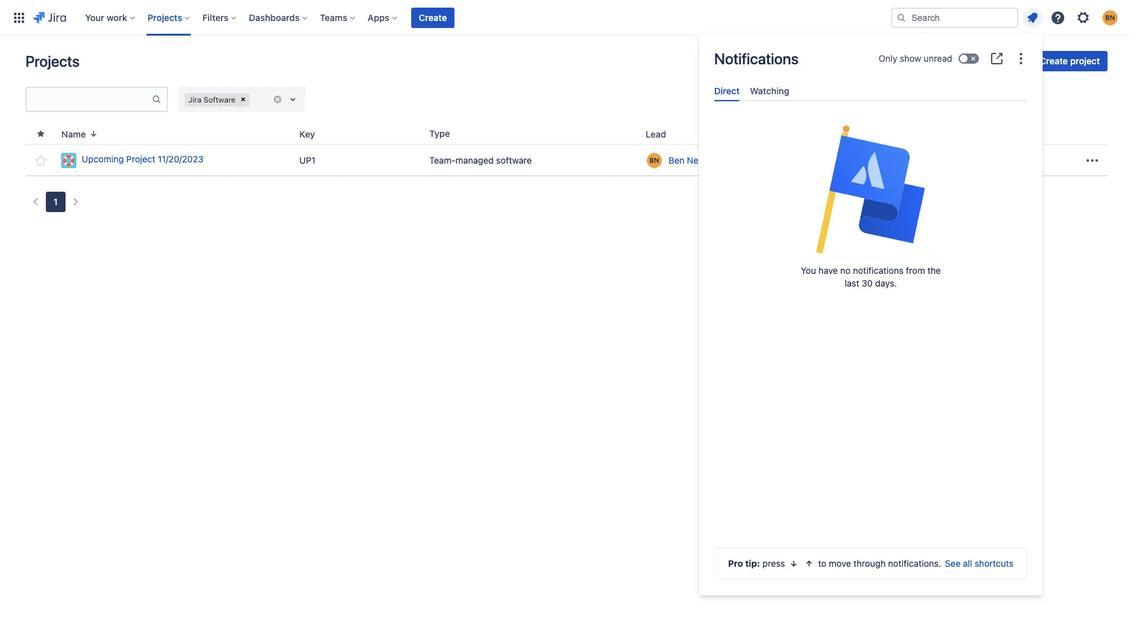 Task type: vqa. For each thing, say whether or not it's contained in the screenshot.
topmost Project Settings link
no



Task type: describe. For each thing, give the bounding box(es) containing it.
notifications
[[715, 50, 799, 68]]

teams
[[320, 12, 348, 23]]

0 horizontal spatial projects
[[25, 52, 80, 70]]

you
[[801, 265, 817, 276]]

create project
[[1040, 55, 1101, 66]]

11/20/2023
[[158, 154, 204, 164]]

press
[[763, 558, 786, 569]]

ben nelson link
[[669, 154, 716, 167]]

settings image
[[1077, 10, 1092, 25]]

1
[[54, 196, 58, 207]]

filters button
[[199, 7, 241, 28]]

your work
[[85, 12, 127, 23]]

projects inside projects dropdown button
[[148, 12, 182, 23]]

lead
[[646, 128, 667, 139]]

days.
[[876, 278, 898, 289]]

to move through notifications.
[[819, 558, 942, 569]]

tab list inside notifications dialog
[[710, 80, 1033, 101]]

upcoming
[[82, 154, 124, 164]]

the
[[928, 265, 941, 276]]

upcoming project 11/20/2023
[[82, 154, 204, 164]]

notifications
[[854, 265, 904, 276]]

search image
[[897, 12, 907, 23]]

ben nelson
[[669, 154, 716, 165]]

previous image
[[28, 194, 43, 210]]

through
[[854, 558, 886, 569]]

direct tab panel
[[710, 101, 1033, 113]]

show
[[900, 53, 922, 64]]

see all shortcuts
[[946, 558, 1014, 569]]

1 button
[[46, 192, 65, 212]]

arrow down image
[[789, 559, 800, 569]]

help image
[[1051, 10, 1066, 25]]

watching
[[750, 85, 790, 96]]

no
[[841, 265, 851, 276]]

apps
[[368, 12, 390, 23]]

apps button
[[364, 7, 402, 28]]

appswitcher icon image
[[11, 10, 27, 25]]

arrow up image
[[805, 559, 815, 569]]

notifications dialog
[[699, 33, 1043, 596]]

open notifications in a new tab image
[[990, 51, 1005, 66]]

nelson
[[687, 154, 716, 165]]

to
[[819, 558, 827, 569]]

work
[[107, 12, 127, 23]]

team-managed software
[[430, 154, 532, 165]]

filters
[[203, 12, 229, 23]]

open image
[[285, 92, 301, 107]]

star upcoming project 11/20/2023 image
[[33, 153, 49, 168]]

dashboards
[[249, 12, 300, 23]]

jira
[[189, 95, 202, 104]]

ben
[[669, 154, 685, 165]]

lead button
[[641, 127, 682, 141]]

tip:
[[746, 558, 761, 569]]

notifications.
[[889, 558, 942, 569]]

jira software
[[189, 95, 236, 104]]

only show unread
[[879, 53, 953, 64]]

30
[[862, 278, 873, 289]]



Task type: locate. For each thing, give the bounding box(es) containing it.
name button
[[56, 127, 104, 141]]

primary element
[[8, 0, 892, 35]]

create right apps popup button
[[419, 12, 447, 23]]

move
[[829, 558, 852, 569]]

direct
[[715, 85, 740, 96]]

unread
[[924, 53, 953, 64]]

banner
[[0, 0, 1134, 36]]

shortcuts
[[975, 558, 1014, 569]]

upcoming project 11/20/2023 link
[[61, 153, 289, 168]]

teams button
[[316, 7, 360, 28]]

create for create
[[419, 12, 447, 23]]

0 horizontal spatial create
[[419, 12, 447, 23]]

create for create project
[[1040, 55, 1069, 66]]

up1
[[300, 154, 316, 165]]

0 vertical spatial create
[[419, 12, 447, 23]]

jira image
[[33, 10, 66, 25], [33, 10, 66, 25]]

tab list containing direct
[[710, 80, 1033, 101]]

project
[[1071, 55, 1101, 66]]

create
[[419, 12, 447, 23], [1040, 55, 1069, 66]]

software
[[496, 154, 532, 165]]

banner containing your work
[[0, 0, 1134, 36]]

None text field
[[27, 90, 152, 108]]

clear image
[[273, 94, 283, 104]]

last
[[845, 278, 860, 289]]

team-
[[430, 154, 456, 165]]

1 vertical spatial projects
[[25, 52, 80, 70]]

notifications image
[[1026, 10, 1041, 25]]

pro tip: press
[[729, 558, 786, 569]]

clear image
[[238, 94, 248, 104]]

project
[[126, 154, 155, 164]]

key button
[[295, 127, 330, 141]]

projects
[[148, 12, 182, 23], [25, 52, 80, 70]]

only
[[879, 53, 898, 64]]

software
[[204, 95, 236, 104]]

tab list
[[710, 80, 1033, 101]]

more image
[[1014, 51, 1029, 66]]

dashboards button
[[245, 7, 313, 28]]

1 vertical spatial create
[[1040, 55, 1069, 66]]

projects down appswitcher icon
[[25, 52, 80, 70]]

pro
[[729, 558, 744, 569]]

next image
[[68, 194, 83, 210]]

create left project
[[1040, 55, 1069, 66]]

create inside the primary element
[[419, 12, 447, 23]]

projects button
[[144, 7, 195, 28]]

you have no notifications from the last 30 days.
[[801, 265, 941, 289]]

from
[[907, 265, 926, 276]]

see all shortcuts button
[[946, 557, 1014, 570]]

more image
[[1085, 153, 1101, 168]]

all
[[964, 558, 973, 569]]

your
[[85, 12, 104, 23]]

key
[[300, 128, 315, 139]]

your work button
[[81, 7, 140, 28]]

your profile and settings image
[[1103, 10, 1119, 25]]

0 vertical spatial projects
[[148, 12, 182, 23]]

type
[[430, 128, 450, 139]]

have
[[819, 265, 838, 276]]

create button
[[411, 7, 455, 28]]

projects right the work
[[148, 12, 182, 23]]

1 horizontal spatial create
[[1040, 55, 1069, 66]]

create project button
[[1033, 51, 1108, 71]]

managed
[[456, 154, 494, 165]]

Search field
[[892, 7, 1019, 28]]

see
[[946, 558, 961, 569]]

name
[[61, 128, 86, 139]]

1 horizontal spatial projects
[[148, 12, 182, 23]]



